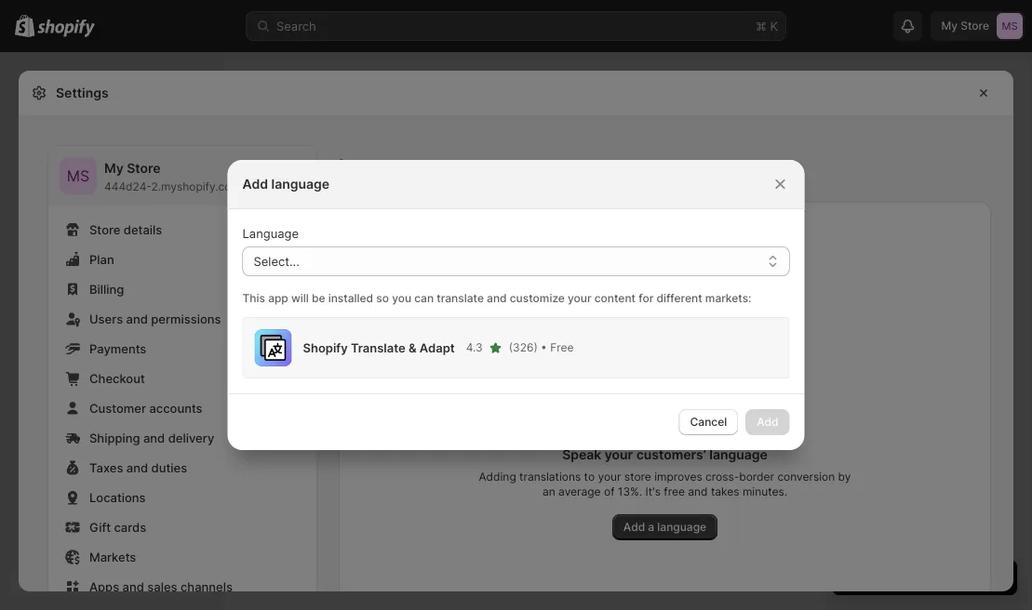 Task type: locate. For each thing, give the bounding box(es) containing it.
1 horizontal spatial language
[[657, 521, 706, 534]]

store up plan
[[89, 222, 120, 237]]

apps and sales channels
[[89, 580, 233, 594]]

can
[[414, 292, 434, 305]]

plan link
[[60, 247, 305, 273]]

store up "444d24-"
[[127, 161, 161, 176]]

locations
[[89, 490, 146, 505]]

a
[[648, 521, 654, 534]]

add a language button
[[612, 515, 718, 541]]

2.myshopify.com
[[151, 180, 241, 194]]

to
[[584, 470, 595, 484]]

taxes and duties link
[[60, 455, 305, 481]]

0 vertical spatial language
[[271, 176, 330, 192]]

1 vertical spatial add
[[623, 521, 645, 534]]

customers'
[[636, 447, 706, 463]]

and right users
[[126, 312, 148, 326]]

0 horizontal spatial add
[[242, 176, 268, 192]]

duties
[[151, 461, 187, 475]]

apps
[[89, 580, 119, 594]]

billing link
[[60, 276, 305, 302]]

add inside 'button'
[[623, 521, 645, 534]]

your
[[568, 292, 591, 305], [605, 447, 633, 463], [598, 470, 621, 484]]

language inside dialog
[[271, 176, 330, 192]]

add left a
[[623, 521, 645, 534]]

⌘
[[756, 19, 767, 33]]

users and permissions link
[[60, 306, 305, 332]]

and for delivery
[[143, 431, 165, 445]]

and right free
[[688, 485, 708, 499]]

languages
[[339, 155, 439, 178]]

language up cross-
[[709, 447, 768, 463]]

and inside speak your customers' language adding translations to your store improves cross-border conversion by an average of 13%. it's free and takes minutes.
[[688, 485, 708, 499]]

•
[[541, 341, 547, 355]]

2 vertical spatial language
[[657, 521, 706, 534]]

customize
[[510, 292, 565, 305]]

0 vertical spatial store
[[127, 161, 161, 176]]

your up of
[[598, 470, 621, 484]]

1 horizontal spatial store
[[127, 161, 161, 176]]

(326)
[[509, 341, 538, 355]]

free
[[664, 485, 685, 499]]

2 horizontal spatial language
[[709, 447, 768, 463]]

add language dialog
[[0, 160, 1032, 450]]

your up the store on the bottom
[[605, 447, 633, 463]]

0 horizontal spatial language
[[271, 176, 330, 192]]

by
[[838, 470, 851, 484]]

and right 'apps'
[[122, 580, 144, 594]]

add language
[[242, 176, 330, 192]]

an
[[543, 485, 555, 499]]

store details
[[89, 222, 162, 237]]

1 vertical spatial store
[[89, 222, 120, 237]]

gift
[[89, 520, 111, 535]]

1 vertical spatial language
[[709, 447, 768, 463]]

cancel button
[[679, 409, 738, 436]]

444d24-
[[104, 180, 151, 194]]

add inside dialog
[[242, 176, 268, 192]]

markets link
[[60, 544, 305, 570]]

0 vertical spatial your
[[568, 292, 591, 305]]

and for sales
[[122, 580, 144, 594]]

language inside speak your customers' language adding translations to your store improves cross-border conversion by an average of 13%. it's free and takes minutes.
[[709, 447, 768, 463]]

1 horizontal spatial add
[[623, 521, 645, 534]]

add up language
[[242, 176, 268, 192]]

language up language
[[271, 176, 330, 192]]

you
[[392, 292, 411, 305]]

will
[[291, 292, 309, 305]]

this app will be installed so you can translate and customize your content for different markets:
[[242, 292, 751, 305]]

language right a
[[657, 521, 706, 534]]

shopify image
[[37, 19, 95, 38]]

speak
[[562, 447, 601, 463]]

my store 444d24-2.myshopify.com
[[104, 161, 241, 194]]

and right taxes
[[126, 461, 148, 475]]

and down customer accounts
[[143, 431, 165, 445]]

store details link
[[60, 217, 305, 243]]

add
[[242, 176, 268, 192], [623, 521, 645, 534]]

0 vertical spatial add
[[242, 176, 268, 192]]

store
[[127, 161, 161, 176], [89, 222, 120, 237]]

this
[[242, 292, 265, 305]]

ms button
[[60, 157, 97, 195]]

store
[[624, 470, 651, 484]]

shopify translate & adapt
[[303, 341, 455, 355]]

and right translate
[[487, 292, 507, 305]]

1 vertical spatial your
[[605, 447, 633, 463]]

customer
[[89, 401, 146, 416]]

your left content
[[568, 292, 591, 305]]

be
[[312, 292, 325, 305]]

and inside add language dialog
[[487, 292, 507, 305]]

permissions
[[151, 312, 221, 326]]

and
[[487, 292, 507, 305], [126, 312, 148, 326], [143, 431, 165, 445], [126, 461, 148, 475], [688, 485, 708, 499], [122, 580, 144, 594]]

your inside add language dialog
[[568, 292, 591, 305]]

4.3
[[466, 341, 483, 355]]

checkout
[[89, 371, 145, 386]]

shop settings menu element
[[48, 146, 316, 610]]

sales
[[147, 580, 177, 594]]

billing
[[89, 282, 124, 296]]



Task type: describe. For each thing, give the bounding box(es) containing it.
0 horizontal spatial store
[[89, 222, 120, 237]]

border
[[739, 470, 774, 484]]

add for add language
[[242, 176, 268, 192]]

accounts
[[149, 401, 202, 416]]

minutes.
[[743, 485, 787, 499]]

shopify
[[303, 341, 348, 355]]

free
[[550, 341, 574, 355]]

details
[[124, 222, 162, 237]]

conversion
[[777, 470, 835, 484]]

for
[[639, 292, 654, 305]]

locations link
[[60, 485, 305, 511]]

app
[[268, 292, 288, 305]]

cards
[[114, 520, 146, 535]]

average
[[558, 485, 601, 499]]

search
[[276, 19, 316, 33]]

of
[[604, 485, 615, 499]]

2 vertical spatial your
[[598, 470, 621, 484]]

my store image
[[60, 157, 97, 195]]

add a language
[[623, 521, 706, 534]]

⌘ k
[[756, 19, 778, 33]]

payments link
[[60, 336, 305, 362]]

and for duties
[[126, 461, 148, 475]]

users
[[89, 312, 123, 326]]

improves
[[654, 470, 702, 484]]

gift cards
[[89, 520, 146, 535]]

customer accounts link
[[60, 396, 305, 422]]

adapt
[[420, 341, 455, 355]]

plan
[[89, 252, 114, 267]]

taxes and duties
[[89, 461, 187, 475]]

content
[[594, 292, 636, 305]]

and for permissions
[[126, 312, 148, 326]]

so
[[376, 292, 389, 305]]

users and permissions
[[89, 312, 221, 326]]

shipping and delivery link
[[60, 425, 305, 451]]

takes
[[711, 485, 739, 499]]

settings dialog
[[19, 71, 1013, 610]]

translate
[[437, 292, 484, 305]]

cross-
[[705, 470, 739, 484]]

cancel
[[690, 416, 727, 429]]

apps and sales channels link
[[60, 574, 305, 600]]

select...
[[254, 254, 299, 268]]

customer accounts
[[89, 401, 202, 416]]

settings
[[56, 85, 109, 101]]

language inside 'button'
[[657, 521, 706, 534]]

payments
[[89, 342, 146, 356]]

shipping
[[89, 431, 140, 445]]

&
[[409, 341, 417, 355]]

speak your customers' language adding translations to your store improves cross-border conversion by an average of 13%. it's free and takes minutes.
[[479, 447, 851, 499]]

my
[[104, 161, 124, 176]]

adding
[[479, 470, 516, 484]]

taxes
[[89, 461, 123, 475]]

(326) • free
[[509, 341, 574, 355]]

markets:
[[705, 292, 751, 305]]

k
[[770, 19, 778, 33]]

translations
[[519, 470, 581, 484]]

markets
[[89, 550, 136, 564]]

installed
[[328, 292, 373, 305]]

language
[[242, 226, 299, 241]]

add for add a language
[[623, 521, 645, 534]]

different
[[656, 292, 702, 305]]

translate
[[351, 341, 406, 355]]

it's
[[645, 485, 661, 499]]

delivery
[[168, 431, 214, 445]]

channels
[[180, 580, 233, 594]]

checkout link
[[60, 366, 305, 392]]

store inside my store 444d24-2.myshopify.com
[[127, 161, 161, 176]]

gift cards link
[[60, 515, 305, 541]]

shipping and delivery
[[89, 431, 214, 445]]

13%.
[[618, 485, 642, 499]]



Task type: vqa. For each thing, say whether or not it's contained in the screenshot.
Avatar with initials A L
no



